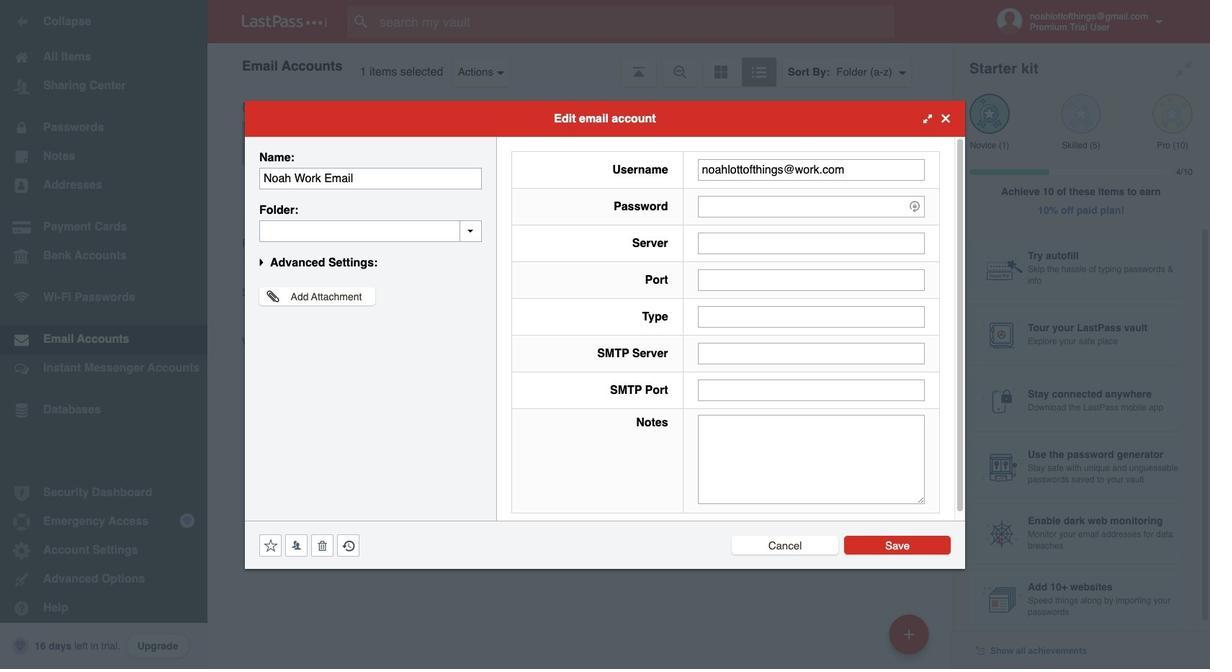 Task type: describe. For each thing, give the bounding box(es) containing it.
lastpass image
[[242, 15, 327, 28]]

Search search field
[[347, 6, 923, 37]]

new item image
[[904, 630, 915, 640]]

main navigation navigation
[[0, 0, 208, 670]]



Task type: locate. For each thing, give the bounding box(es) containing it.
new item navigation
[[884, 610, 938, 670]]

search my vault text field
[[347, 6, 923, 37]]

dialog
[[245, 101, 966, 569]]

None text field
[[259, 168, 482, 189], [698, 232, 925, 254], [698, 379, 925, 401], [259, 168, 482, 189], [698, 232, 925, 254], [698, 379, 925, 401]]

None text field
[[698, 159, 925, 181], [259, 220, 482, 242], [698, 269, 925, 291], [698, 306, 925, 328], [698, 343, 925, 364], [698, 415, 925, 504], [698, 159, 925, 181], [259, 220, 482, 242], [698, 269, 925, 291], [698, 306, 925, 328], [698, 343, 925, 364], [698, 415, 925, 504]]

None password field
[[698, 196, 925, 217]]

vault options navigation
[[208, 43, 953, 86]]



Task type: vqa. For each thing, say whether or not it's contained in the screenshot.
Improve Your Security 'image'
no



